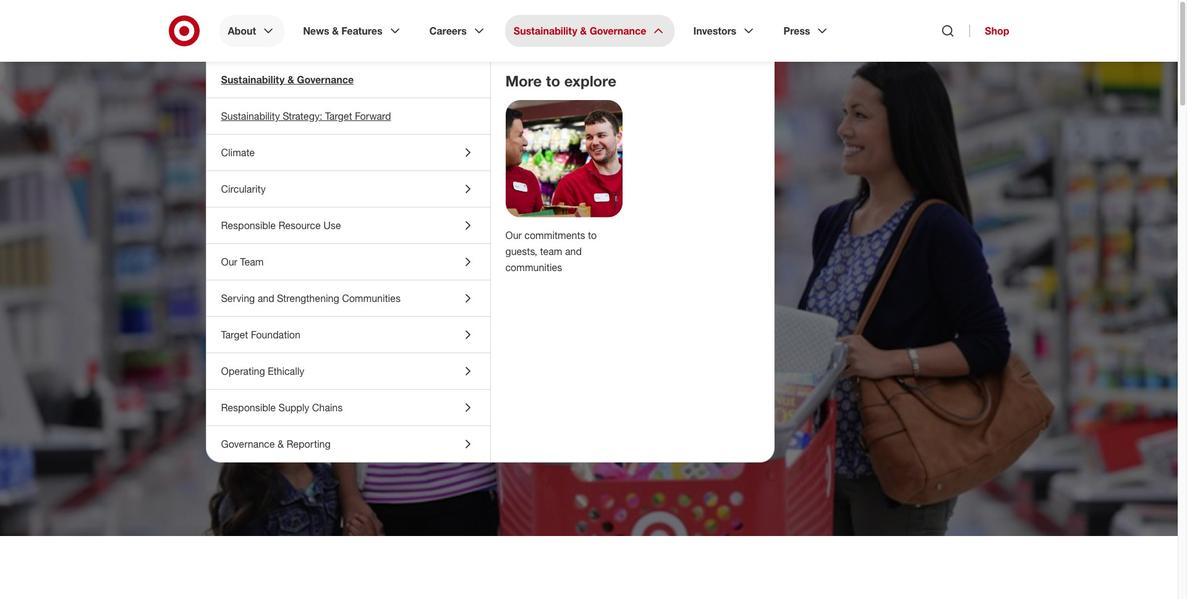 Task type: locate. For each thing, give the bounding box(es) containing it.
our up guests,
[[505, 229, 522, 242]]

1 responsible from the top
[[221, 220, 276, 232]]

2 vertical spatial sustainability
[[221, 110, 280, 122]]

governance
[[590, 25, 646, 37], [297, 74, 354, 86], [221, 438, 275, 451]]

sustainability down about link
[[221, 74, 285, 86]]

about link
[[219, 15, 285, 47]]

sustainability & governance link
[[505, 15, 675, 47], [206, 62, 490, 98]]

& for governance & reporting link
[[278, 438, 284, 451]]

to
[[546, 72, 560, 90], [499, 122, 547, 182], [588, 229, 597, 242]]

1 vertical spatial about
[[235, 101, 278, 120]]

1 vertical spatial sustainability & governance
[[221, 74, 354, 86]]

news & features
[[303, 25, 382, 37]]

two target team members smiling in the grocery department image
[[505, 100, 622, 218]]

1 horizontal spatial our
[[505, 229, 522, 242]]

about for about we're here to help all families discover the joy of everyday life.
[[235, 101, 278, 120]]

1 vertical spatial and
[[258, 292, 274, 305]]

0 horizontal spatial target
[[221, 329, 248, 341]]

about we're here to help all families discover the joy of everyday life.
[[235, 101, 607, 346]]

responsible supply chains link
[[206, 390, 490, 426]]

2 responsible from the top
[[221, 402, 276, 414]]

responsible supply chains
[[221, 402, 343, 414]]

serving
[[221, 292, 255, 305]]

sustainability
[[514, 25, 577, 37], [221, 74, 285, 86], [221, 110, 280, 122]]

our
[[505, 229, 522, 242], [221, 256, 237, 268]]

1 vertical spatial sustainability & governance link
[[206, 62, 490, 98]]

careers
[[429, 25, 467, 37]]

1 vertical spatial governance
[[297, 74, 354, 86]]

sustainability up more to explore
[[514, 25, 577, 37]]

news
[[303, 25, 329, 37]]

responsible down operating
[[221, 402, 276, 414]]

0 horizontal spatial our
[[221, 256, 237, 268]]

circularity link
[[206, 171, 490, 207]]

1 vertical spatial sustainability
[[221, 74, 285, 86]]

0 vertical spatial governance
[[590, 25, 646, 37]]

1 horizontal spatial target
[[325, 110, 352, 122]]

0 horizontal spatial sustainability & governance link
[[206, 62, 490, 98]]

governance & reporting link
[[206, 427, 490, 463]]

0 vertical spatial to
[[546, 72, 560, 90]]

1 vertical spatial our
[[221, 256, 237, 268]]

and right serving at left
[[258, 292, 274, 305]]

serving and strengthening communities
[[221, 292, 401, 305]]

governance up sustainability strategy: target forward
[[297, 74, 354, 86]]

& right news
[[332, 25, 339, 37]]

sustainability inside the sustainability strategy: target forward 'link'
[[221, 110, 280, 122]]

careers link
[[421, 15, 495, 47]]

site navigation element
[[0, 0, 1187, 600]]

responsible up team
[[221, 220, 276, 232]]

our left team
[[221, 256, 237, 268]]

&
[[332, 25, 339, 37], [580, 25, 587, 37], [287, 74, 294, 86], [278, 438, 284, 451]]

0 horizontal spatial sustainability & governance
[[221, 74, 354, 86]]

& left reporting
[[278, 438, 284, 451]]

0 vertical spatial about
[[228, 25, 256, 37]]

sustainability strategy: target forward
[[221, 110, 391, 122]]

target
[[325, 110, 352, 122], [221, 329, 248, 341]]

target left forward at the top left of the page
[[325, 110, 352, 122]]

sustainability & governance link up the sustainability strategy: target forward 'link'
[[206, 62, 490, 98]]

0 vertical spatial responsible
[[221, 220, 276, 232]]

life.
[[521, 285, 602, 346]]

about
[[228, 25, 256, 37], [235, 101, 278, 120]]

strengthening
[[277, 292, 339, 305]]

0 vertical spatial our
[[505, 229, 522, 242]]

supply
[[279, 402, 309, 414]]

communities
[[505, 261, 562, 274]]

and
[[565, 245, 582, 258], [258, 292, 274, 305]]

and right team
[[565, 245, 582, 258]]

about for about
[[228, 25, 256, 37]]

1 vertical spatial responsible
[[221, 402, 276, 414]]

sustainability & governance up strategy:
[[221, 74, 354, 86]]

shop link
[[970, 25, 1009, 37]]

circularity
[[221, 183, 266, 195]]

investors
[[693, 25, 737, 37]]

and inside our commitments to guests, team and communities
[[565, 245, 582, 258]]

responsible
[[221, 220, 276, 232], [221, 402, 276, 414]]

1 vertical spatial target
[[221, 329, 248, 341]]

joy
[[537, 231, 607, 291]]

& up explore
[[580, 25, 587, 37]]

serving and strengthening communities link
[[206, 281, 490, 317]]

guests,
[[505, 245, 537, 258]]

2 vertical spatial to
[[588, 229, 597, 242]]

0 vertical spatial sustainability & governance
[[514, 25, 646, 37]]

sustainability & governance
[[514, 25, 646, 37], [221, 74, 354, 86]]

sustainability & governance link up explore
[[505, 15, 675, 47]]

2 horizontal spatial governance
[[590, 25, 646, 37]]

resource
[[279, 220, 321, 232]]

responsible resource use link
[[206, 208, 490, 244]]

help
[[235, 176, 336, 237]]

2 vertical spatial governance
[[221, 438, 275, 451]]

climate
[[221, 147, 255, 159]]

commitments
[[525, 229, 585, 242]]

1 horizontal spatial and
[[565, 245, 582, 258]]

about inside site navigation element
[[228, 25, 256, 37]]

governance down responsible supply chains
[[221, 438, 275, 451]]

the
[[449, 231, 524, 291]]

governance up explore
[[590, 25, 646, 37]]

foundation
[[251, 329, 300, 341]]

about inside about we're here to help all families discover the joy of everyday life.
[[235, 101, 278, 120]]

0 vertical spatial and
[[565, 245, 582, 258]]

target down serving at left
[[221, 329, 248, 341]]

press link
[[775, 15, 839, 47]]

sustainability & governance up explore
[[514, 25, 646, 37]]

1 vertical spatial to
[[499, 122, 547, 182]]

0 vertical spatial target
[[325, 110, 352, 122]]

1 horizontal spatial sustainability & governance link
[[505, 15, 675, 47]]

sustainability up climate
[[221, 110, 280, 122]]

our commitments to guests, team and communities link
[[505, 229, 597, 274]]

we're
[[235, 122, 367, 182]]

our inside our commitments to guests, team and communities
[[505, 229, 522, 242]]

here
[[381, 122, 486, 182]]



Task type: describe. For each thing, give the bounding box(es) containing it.
reporting
[[287, 438, 331, 451]]

0 horizontal spatial governance
[[221, 438, 275, 451]]

of
[[235, 285, 282, 346]]

features
[[342, 25, 382, 37]]

1 horizontal spatial sustainability & governance
[[514, 25, 646, 37]]

all
[[350, 176, 404, 237]]

ethically
[[268, 365, 304, 378]]

sustainability strategy: target forward link
[[206, 98, 490, 134]]

news & features link
[[294, 15, 411, 47]]

shop
[[985, 25, 1009, 37]]

our commitments to guests, team and communities
[[505, 229, 597, 274]]

use
[[323, 220, 341, 232]]

climate link
[[206, 135, 490, 171]]

communities
[[342, 292, 401, 305]]

responsible resource use
[[221, 220, 341, 232]]

to inside about we're here to help all families discover the joy of everyday life.
[[499, 122, 547, 182]]

chains
[[312, 402, 343, 414]]

target foundation
[[221, 329, 300, 341]]

operating
[[221, 365, 265, 378]]

operating ethically link
[[206, 354, 490, 390]]

governance & reporting
[[221, 438, 331, 451]]

responsible for responsible resource use
[[221, 220, 276, 232]]

our team
[[221, 256, 264, 268]]

investors link
[[685, 15, 765, 47]]

everyday
[[296, 285, 507, 346]]

more
[[505, 72, 542, 90]]

& up strategy:
[[287, 74, 294, 86]]

our for our team
[[221, 256, 237, 268]]

responsible for responsible supply chains
[[221, 402, 276, 414]]

families
[[418, 176, 600, 237]]

more to explore
[[505, 72, 616, 90]]

forward
[[355, 110, 391, 122]]

target inside 'link'
[[325, 110, 352, 122]]

team
[[540, 245, 562, 258]]

0 vertical spatial sustainability & governance link
[[505, 15, 675, 47]]

& for news & features link
[[332, 25, 339, 37]]

press
[[784, 25, 810, 37]]

0 horizontal spatial and
[[258, 292, 274, 305]]

0 vertical spatial sustainability
[[514, 25, 577, 37]]

explore
[[564, 72, 616, 90]]

our team link
[[206, 244, 490, 280]]

operating ethically
[[221, 365, 304, 378]]

team
[[240, 256, 264, 268]]

discover
[[235, 231, 435, 291]]

1 horizontal spatial governance
[[297, 74, 354, 86]]

& for the topmost sustainability & governance 'link'
[[580, 25, 587, 37]]

our for our commitments to guests, team and communities
[[505, 229, 522, 242]]

strategy:
[[283, 110, 322, 122]]

to inside our commitments to guests, team and communities
[[588, 229, 597, 242]]

target foundation link
[[206, 317, 490, 353]]



Task type: vqa. For each thing, say whether or not it's contained in the screenshot.
We're
yes



